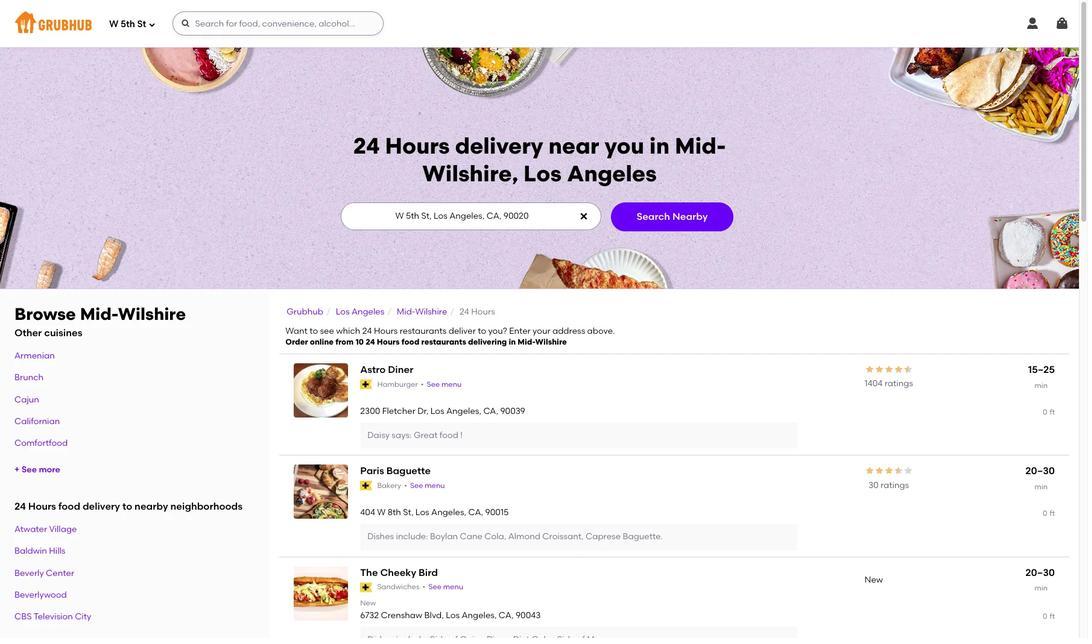 Task type: vqa. For each thing, say whether or not it's contained in the screenshot.
the bottommost SONIC LOGO 'Save this restaurant' button
no



Task type: describe. For each thing, give the bounding box(es) containing it.
8th
[[388, 508, 401, 518]]

+ see more button
[[14, 460, 60, 482]]

paris baguette
[[360, 466, 431, 477]]

los right dr,
[[431, 406, 444, 417]]

2 vertical spatial food
[[58, 502, 80, 513]]

hours down los angeles link
[[374, 326, 398, 337]]

subscription pass image
[[360, 380, 372, 390]]

los right st,
[[416, 508, 429, 518]]

cbs television city link
[[14, 612, 91, 623]]

24 for 24 hours delivery near you in mid- wilshire, los angeles
[[353, 133, 380, 159]]

1404
[[865, 379, 883, 389]]

hours up astro diner
[[377, 338, 400, 347]]

want
[[285, 326, 308, 337]]

cheeky
[[380, 567, 416, 579]]

see menu link for astro diner
[[427, 380, 462, 390]]

st,
[[403, 508, 414, 518]]

bird
[[419, 567, 438, 579]]

paris baguette link
[[360, 465, 668, 479]]

delivering
[[468, 338, 507, 347]]

baguette.
[[623, 532, 663, 542]]

1 horizontal spatial wilshire
[[415, 307, 447, 317]]

dishes
[[368, 532, 394, 542]]

menu for the cheeky bird
[[443, 583, 463, 592]]

1 horizontal spatial to
[[310, 326, 318, 337]]

2300
[[360, 406, 380, 417]]

food inside want to see which 24 hours restaurants deliver to you? enter your address above. order online from 10 24 hours food restaurants delivering in mid-wilshire
[[402, 338, 420, 347]]

los angeles link
[[336, 307, 384, 317]]

californian
[[14, 417, 60, 427]]

ratings for 20–30
[[881, 481, 909, 491]]

30
[[869, 481, 879, 491]]

0 for astro diner
[[1043, 408, 1048, 417]]

see for paris baguette
[[410, 482, 423, 490]]

you
[[605, 133, 644, 159]]

see for astro diner
[[427, 380, 440, 389]]

browse hero image
[[0, 47, 1079, 289]]

in inside 24 hours delivery near you in mid- wilshire, los angeles
[[650, 133, 670, 159]]

w inside main navigation navigation
[[109, 18, 118, 29]]

los angeles
[[336, 307, 384, 317]]

ft for astro diner
[[1050, 408, 1055, 417]]

hours for 24 hours delivery near you in mid- wilshire, los angeles
[[385, 133, 450, 159]]

astro diner delivery image
[[294, 364, 348, 418]]

10
[[356, 338, 364, 347]]

90015
[[485, 508, 509, 518]]

village
[[49, 525, 77, 535]]

enter
[[509, 326, 531, 337]]

main navigation navigation
[[0, 0, 1079, 47]]

the
[[360, 567, 378, 579]]

2 horizontal spatial svg image
[[1055, 16, 1070, 31]]

see inside button
[[22, 465, 37, 476]]

new for new
[[865, 575, 883, 586]]

new for new 6732 crenshaw blvd, los angeles, ca, 90043
[[360, 600, 376, 608]]

menu for astro diner
[[442, 380, 462, 389]]

hours for 24 hours food delivery to nearby neighborhoods
[[28, 502, 56, 513]]

15–25
[[1028, 364, 1055, 376]]

your
[[533, 326, 551, 337]]

+
[[14, 465, 20, 476]]

• for cheeky
[[423, 583, 425, 592]]

subscription pass image for the
[[360, 583, 372, 593]]

cola,
[[485, 532, 506, 542]]

include:
[[396, 532, 428, 542]]

nearby
[[673, 211, 708, 222]]

beverly
[[14, 569, 44, 579]]

15–25 min
[[1028, 364, 1055, 390]]

see for the cheeky bird
[[428, 583, 441, 592]]

los inside 24 hours delivery near you in mid- wilshire, los angeles
[[524, 160, 562, 187]]

the cheeky bird link
[[360, 567, 668, 580]]

menu for paris baguette
[[425, 482, 445, 490]]

0 for paris baguette
[[1043, 510, 1048, 518]]

astro
[[360, 364, 386, 376]]

other cuisines
[[14, 328, 82, 339]]

20–30 for the cheeky bird
[[1026, 567, 1055, 579]]

0 vertical spatial ca,
[[483, 406, 498, 417]]

+ see more
[[14, 465, 60, 476]]

mid-wilshire
[[397, 307, 447, 317]]

1 vertical spatial food
[[440, 431, 458, 441]]

sandwiches
[[377, 583, 420, 592]]

Search Address search field
[[341, 203, 600, 230]]

bakery • see menu
[[377, 482, 445, 490]]

cuisines
[[44, 328, 82, 339]]

hills
[[49, 547, 65, 557]]

min for paris baguette
[[1035, 483, 1048, 492]]

2 horizontal spatial to
[[478, 326, 486, 337]]

californian link
[[14, 417, 60, 427]]

television
[[34, 612, 73, 623]]

comfortfood
[[14, 439, 68, 449]]

ratings for 15–25
[[885, 379, 913, 389]]

min for astro diner
[[1035, 382, 1048, 390]]

6732
[[360, 611, 379, 621]]

above.
[[587, 326, 615, 337]]

the cheeky bird delivery image
[[294, 567, 348, 621]]

los inside 'new 6732 crenshaw blvd, los angeles, ca, 90043'
[[446, 611, 460, 621]]

order
[[285, 338, 308, 347]]

ca, for 90015
[[468, 508, 483, 518]]

crenshaw
[[381, 611, 422, 621]]

brunch link
[[14, 373, 43, 383]]

24 for 24 hours
[[460, 307, 469, 317]]

says:
[[392, 431, 412, 441]]

20–30 min for the cheeky bird
[[1026, 567, 1055, 593]]

astro diner
[[360, 364, 413, 376]]

cbs
[[14, 612, 32, 623]]

in inside want to see which 24 hours restaurants deliver to you? enter your address above. order online from 10 24 hours food restaurants delivering in mid-wilshire
[[509, 338, 516, 347]]

1404 ratings
[[865, 379, 913, 389]]

mid- inside 24 hours delivery near you in mid- wilshire, los angeles
[[675, 133, 726, 159]]

boylan
[[430, 532, 458, 542]]

90043
[[516, 611, 541, 621]]

hamburger
[[377, 380, 418, 389]]

browse mid-wilshire
[[14, 304, 186, 324]]

baguette
[[387, 466, 431, 477]]

cane
[[460, 532, 483, 542]]

other
[[14, 328, 42, 339]]

search
[[637, 211, 670, 222]]

• for diner
[[421, 380, 424, 389]]

dishes include: boylan cane cola, almond croissant, caprese baguette.
[[368, 532, 663, 542]]

Search for food, convenience, alcohol... search field
[[173, 11, 384, 36]]



Task type: locate. For each thing, give the bounding box(es) containing it.
0 vertical spatial delivery
[[455, 133, 543, 159]]

see down the bird
[[428, 583, 441, 592]]

1 vertical spatial in
[[509, 338, 516, 347]]

city
[[75, 612, 91, 623]]

search nearby button
[[611, 203, 734, 232]]

delivery
[[455, 133, 543, 159], [83, 502, 120, 513]]

see up 2300 fletcher dr, los angeles, ca, 90039
[[427, 380, 440, 389]]

0 ft for astro diner
[[1043, 408, 1055, 417]]

w
[[109, 18, 118, 29], [377, 508, 386, 518]]

hamburger • see menu
[[377, 380, 462, 389]]

angeles,
[[446, 406, 481, 417], [431, 508, 466, 518], [462, 611, 497, 621]]

20–30
[[1026, 466, 1055, 477], [1026, 567, 1055, 579]]

the cheeky bird
[[360, 567, 438, 579]]

min inside 15–25 min
[[1035, 382, 1048, 390]]

0 ft
[[1043, 408, 1055, 417], [1043, 510, 1055, 518], [1043, 613, 1055, 621]]

2 vertical spatial min
[[1035, 585, 1048, 593]]

0 horizontal spatial wilshire
[[118, 304, 186, 324]]

2 0 ft from the top
[[1043, 510, 1055, 518]]

hours inside 24 hours delivery near you in mid- wilshire, los angeles
[[385, 133, 450, 159]]

0 vertical spatial 20–30 min
[[1026, 466, 1055, 492]]

0 vertical spatial restaurants
[[400, 326, 447, 337]]

daisy
[[368, 431, 390, 441]]

0 vertical spatial see menu link
[[427, 380, 462, 390]]

1 vertical spatial see menu link
[[410, 481, 445, 492]]

0 vertical spatial angeles
[[567, 160, 657, 187]]

see
[[320, 326, 334, 337]]

wilshire,
[[422, 160, 518, 187]]

brunch
[[14, 373, 43, 383]]

address
[[553, 326, 585, 337]]

in
[[650, 133, 670, 159], [509, 338, 516, 347]]

paris baguette delivery image
[[294, 465, 348, 520]]

0 vertical spatial in
[[650, 133, 670, 159]]

angeles, right blvd,
[[462, 611, 497, 621]]

1 vertical spatial ca,
[[468, 508, 483, 518]]

1 min from the top
[[1035, 382, 1048, 390]]

subscription pass image
[[360, 482, 372, 491], [360, 583, 372, 593]]

food left !
[[440, 431, 458, 441]]

3 ft from the top
[[1050, 613, 1055, 621]]

20–30 for paris baguette
[[1026, 466, 1055, 477]]

restaurants
[[400, 326, 447, 337], [421, 338, 466, 347]]

• for baguette
[[404, 482, 407, 490]]

mid-wilshire link
[[397, 307, 447, 317]]

0 vertical spatial •
[[421, 380, 424, 389]]

0 vertical spatial 20–30
[[1026, 466, 1055, 477]]

food up diner
[[402, 338, 420, 347]]

0 vertical spatial subscription pass image
[[360, 482, 372, 491]]

1 horizontal spatial angeles
[[567, 160, 657, 187]]

near
[[549, 133, 599, 159]]

2 vertical spatial angeles,
[[462, 611, 497, 621]]

0 vertical spatial w
[[109, 18, 118, 29]]

0 vertical spatial ratings
[[885, 379, 913, 389]]

see menu link for the cheeky bird
[[428, 583, 463, 593]]

0 horizontal spatial w
[[109, 18, 118, 29]]

3 min from the top
[[1035, 585, 1048, 593]]

1 subscription pass image from the top
[[360, 482, 372, 491]]

1 vertical spatial ft
[[1050, 510, 1055, 518]]

armenian
[[14, 351, 55, 361]]

ft for the cheeky bird
[[1050, 613, 1055, 621]]

0 horizontal spatial to
[[122, 502, 132, 513]]

3 0 from the top
[[1043, 613, 1048, 621]]

0 horizontal spatial angeles
[[352, 307, 384, 317]]

see right +
[[22, 465, 37, 476]]

angeles inside 24 hours delivery near you in mid- wilshire, los angeles
[[567, 160, 657, 187]]

1 vertical spatial min
[[1035, 483, 1048, 492]]

see menu link down baguette
[[410, 481, 445, 492]]

comfortfood link
[[14, 439, 68, 449]]

new inside 'new 6732 crenshaw blvd, los angeles, ca, 90043'
[[360, 600, 376, 608]]

1 vertical spatial •
[[404, 482, 407, 490]]

1 vertical spatial angeles,
[[431, 508, 466, 518]]

1 vertical spatial ratings
[[881, 481, 909, 491]]

subscription pass image down 'paris'
[[360, 482, 372, 491]]

1 horizontal spatial food
[[402, 338, 420, 347]]

svg image inside main navigation navigation
[[181, 19, 191, 28]]

!
[[460, 431, 463, 441]]

to left see
[[310, 326, 318, 337]]

in right you
[[650, 133, 670, 159]]

0 vertical spatial menu
[[442, 380, 462, 389]]

mid- inside want to see which 24 hours restaurants deliver to you? enter your address above. order online from 10 24 hours food restaurants delivering in mid-wilshire
[[518, 338, 535, 347]]

delivery up the wilshire,
[[455, 133, 543, 159]]

2 vertical spatial ca,
[[499, 611, 514, 621]]

diner
[[388, 364, 413, 376]]

angeles, up boylan
[[431, 508, 466, 518]]

los up which
[[336, 307, 350, 317]]

ca, left 90043
[[499, 611, 514, 621]]

angeles
[[567, 160, 657, 187], [352, 307, 384, 317]]

w left 8th
[[377, 508, 386, 518]]

0 horizontal spatial svg image
[[149, 21, 156, 28]]

svg image
[[181, 19, 191, 28], [579, 212, 588, 221]]

see menu link up 2300 fletcher dr, los angeles, ca, 90039
[[427, 380, 462, 390]]

ca, for 90043
[[499, 611, 514, 621]]

0 vertical spatial svg image
[[181, 19, 191, 28]]

1 vertical spatial 0 ft
[[1043, 510, 1055, 518]]

angeles, up !
[[446, 406, 481, 417]]

star icon image
[[865, 365, 875, 375], [875, 365, 884, 375], [884, 365, 894, 375], [894, 365, 904, 375], [904, 365, 913, 375], [904, 365, 913, 375], [865, 467, 874, 476], [874, 467, 884, 476], [884, 467, 894, 476], [894, 467, 903, 476], [894, 467, 903, 476], [903, 467, 913, 476]]

ft for paris baguette
[[1050, 510, 1055, 518]]

browse
[[14, 304, 76, 324]]

hours
[[385, 133, 450, 159], [471, 307, 495, 317], [374, 326, 398, 337], [377, 338, 400, 347], [28, 502, 56, 513]]

to up delivering on the left
[[478, 326, 486, 337]]

food up "village"
[[58, 502, 80, 513]]

menu up 2300 fletcher dr, los angeles, ca, 90039
[[442, 380, 462, 389]]

baldwin hills
[[14, 547, 65, 557]]

hours for 24 hours
[[471, 307, 495, 317]]

2 20–30 min from the top
[[1026, 567, 1055, 593]]

ca,
[[483, 406, 498, 417], [468, 508, 483, 518], [499, 611, 514, 621]]

ca, inside 'new 6732 crenshaw blvd, los angeles, ca, 90043'
[[499, 611, 514, 621]]

angeles up which
[[352, 307, 384, 317]]

1 0 ft from the top
[[1043, 408, 1055, 417]]

angeles, for blvd,
[[462, 611, 497, 621]]

paris
[[360, 466, 384, 477]]

1 horizontal spatial in
[[650, 133, 670, 159]]

menu up 404 w 8th st, los angeles, ca, 90015 on the bottom left of page
[[425, 482, 445, 490]]

2 min from the top
[[1035, 483, 1048, 492]]

0 horizontal spatial new
[[360, 600, 376, 608]]

delivery inside 24 hours delivery near you in mid- wilshire, los angeles
[[455, 133, 543, 159]]

1 vertical spatial delivery
[[83, 502, 120, 513]]

1 vertical spatial 20–30 min
[[1026, 567, 1055, 593]]

fletcher
[[382, 406, 416, 417]]

subscription pass image down 'the' at bottom left
[[360, 583, 372, 593]]

0 vertical spatial angeles,
[[446, 406, 481, 417]]

1 horizontal spatial svg image
[[579, 212, 588, 221]]

which
[[336, 326, 360, 337]]

online
[[310, 338, 334, 347]]

w 5th st
[[109, 18, 146, 29]]

beverlywood link
[[14, 591, 67, 601]]

2 ft from the top
[[1050, 510, 1055, 518]]

cajun
[[14, 395, 39, 405]]

1 horizontal spatial w
[[377, 508, 386, 518]]

• down baguette
[[404, 482, 407, 490]]

ratings right 30
[[881, 481, 909, 491]]

search nearby
[[637, 211, 708, 222]]

1 vertical spatial svg image
[[579, 212, 588, 221]]

0 vertical spatial ft
[[1050, 408, 1055, 417]]

angeles, inside 'new 6732 crenshaw blvd, los angeles, ca, 90043'
[[462, 611, 497, 621]]

from
[[336, 338, 354, 347]]

1 vertical spatial new
[[360, 600, 376, 608]]

beverly center link
[[14, 569, 74, 579]]

1 vertical spatial subscription pass image
[[360, 583, 372, 593]]

see menu link up 'new 6732 crenshaw blvd, los angeles, ca, 90043' on the left
[[428, 583, 463, 593]]

blvd,
[[424, 611, 444, 621]]

1 horizontal spatial delivery
[[455, 133, 543, 159]]

grubhub link
[[287, 307, 323, 317]]

st
[[137, 18, 146, 29]]

1 20–30 from the top
[[1026, 466, 1055, 477]]

hours up 'you?'
[[471, 307, 495, 317]]

2 vertical spatial see menu link
[[428, 583, 463, 593]]

0 horizontal spatial food
[[58, 502, 80, 513]]

to
[[310, 326, 318, 337], [478, 326, 486, 337], [122, 502, 132, 513]]

2 0 from the top
[[1043, 510, 1048, 518]]

nearby
[[135, 502, 168, 513]]

caprese
[[586, 532, 621, 542]]

baldwin
[[14, 547, 47, 557]]

0 ft for paris baguette
[[1043, 510, 1055, 518]]

30 ratings
[[869, 481, 909, 491]]

1 20–30 min from the top
[[1026, 466, 1055, 492]]

20–30 min for paris baguette
[[1026, 466, 1055, 492]]

want to see which 24 hours restaurants deliver to you? enter your address above. order online from 10 24 hours food restaurants delivering in mid-wilshire
[[285, 326, 615, 347]]

ratings right 1404
[[885, 379, 913, 389]]

1 vertical spatial 20–30
[[1026, 567, 1055, 579]]

0 horizontal spatial in
[[509, 338, 516, 347]]

0 horizontal spatial delivery
[[83, 502, 120, 513]]

angeles, for st,
[[431, 508, 466, 518]]

beverly center
[[14, 569, 74, 579]]

grubhub
[[287, 307, 323, 317]]

restaurants down mid-wilshire link
[[400, 326, 447, 337]]

24 for 24 hours food delivery to nearby neighborhoods
[[14, 502, 26, 513]]

atwater village link
[[14, 525, 77, 535]]

croissant,
[[543, 532, 584, 542]]

to left nearby
[[122, 502, 132, 513]]

see down baguette
[[410, 482, 423, 490]]

2 vertical spatial •
[[423, 583, 425, 592]]

subscription pass image for paris
[[360, 482, 372, 491]]

• right hamburger
[[421, 380, 424, 389]]

2 horizontal spatial wilshire
[[535, 338, 567, 347]]

great
[[414, 431, 438, 441]]

404
[[360, 508, 375, 518]]

hours up atwater village link
[[28, 502, 56, 513]]

min for the cheeky bird
[[1035, 585, 1048, 593]]

0 ft for the cheeky bird
[[1043, 613, 1055, 621]]

1 vertical spatial 0
[[1043, 510, 1048, 518]]

2 vertical spatial ft
[[1050, 613, 1055, 621]]

24 hours delivery near you in mid- wilshire, los angeles
[[353, 133, 726, 187]]

cajun link
[[14, 395, 39, 405]]

1 ft from the top
[[1050, 408, 1055, 417]]

menu up 'new 6732 crenshaw blvd, los angeles, ca, 90043' on the left
[[443, 583, 463, 592]]

20–30 min
[[1026, 466, 1055, 492], [1026, 567, 1055, 593]]

daisy says: great food !
[[368, 431, 463, 441]]

0 horizontal spatial svg image
[[181, 19, 191, 28]]

0 vertical spatial 0
[[1043, 408, 1048, 417]]

2 horizontal spatial food
[[440, 431, 458, 441]]

0 for the cheeky bird
[[1043, 613, 1048, 621]]

1 vertical spatial w
[[377, 508, 386, 518]]

los
[[524, 160, 562, 187], [336, 307, 350, 317], [431, 406, 444, 417], [416, 508, 429, 518], [446, 611, 460, 621]]

2 vertical spatial 0
[[1043, 613, 1048, 621]]

svg image
[[1026, 16, 1040, 31], [1055, 16, 1070, 31], [149, 21, 156, 28]]

0 vertical spatial food
[[402, 338, 420, 347]]

atwater
[[14, 525, 47, 535]]

sandwiches • see menu
[[377, 583, 463, 592]]

3 0 ft from the top
[[1043, 613, 1055, 621]]

angeles down you
[[567, 160, 657, 187]]

24
[[353, 133, 380, 159], [460, 307, 469, 317], [362, 326, 372, 337], [366, 338, 375, 347], [14, 502, 26, 513]]

restaurants down the deliver
[[421, 338, 466, 347]]

1 0 from the top
[[1043, 408, 1048, 417]]

0 vertical spatial 0 ft
[[1043, 408, 1055, 417]]

1 horizontal spatial new
[[865, 575, 883, 586]]

svg image for search address search box
[[579, 212, 588, 221]]

2300 fletcher dr, los angeles, ca, 90039
[[360, 406, 525, 417]]

more
[[39, 465, 60, 476]]

1 vertical spatial angeles
[[352, 307, 384, 317]]

0 vertical spatial min
[[1035, 382, 1048, 390]]

svg image for the 'search for food, convenience, alcohol...' search field
[[181, 19, 191, 28]]

2 vertical spatial menu
[[443, 583, 463, 592]]

2 vertical spatial 0 ft
[[1043, 613, 1055, 621]]

24 hours
[[460, 307, 495, 317]]

armenian link
[[14, 351, 55, 361]]

new 6732 crenshaw blvd, los angeles, ca, 90043
[[360, 600, 541, 621]]

los right blvd,
[[446, 611, 460, 621]]

see menu link for paris baguette
[[410, 481, 445, 492]]

you?
[[488, 326, 507, 337]]

atwater village
[[14, 525, 77, 535]]

1 vertical spatial restaurants
[[421, 338, 466, 347]]

hours up the wilshire,
[[385, 133, 450, 159]]

• down the bird
[[423, 583, 425, 592]]

los down 'near'
[[524, 160, 562, 187]]

dr,
[[418, 406, 429, 417]]

1 horizontal spatial svg image
[[1026, 16, 1040, 31]]

90039
[[500, 406, 525, 417]]

in down enter
[[509, 338, 516, 347]]

ca, left the 90039
[[483, 406, 498, 417]]

wilshire inside want to see which 24 hours restaurants deliver to you? enter your address above. order online from 10 24 hours food restaurants delivering in mid-wilshire
[[535, 338, 567, 347]]

24 inside 24 hours delivery near you in mid- wilshire, los angeles
[[353, 133, 380, 159]]

w left 5th
[[109, 18, 118, 29]]

delivery left nearby
[[83, 502, 120, 513]]

0 vertical spatial new
[[865, 575, 883, 586]]

0
[[1043, 408, 1048, 417], [1043, 510, 1048, 518], [1043, 613, 1048, 621]]

1 vertical spatial menu
[[425, 482, 445, 490]]

2 20–30 from the top
[[1026, 567, 1055, 579]]

ca, left 90015
[[468, 508, 483, 518]]

2 subscription pass image from the top
[[360, 583, 372, 593]]



